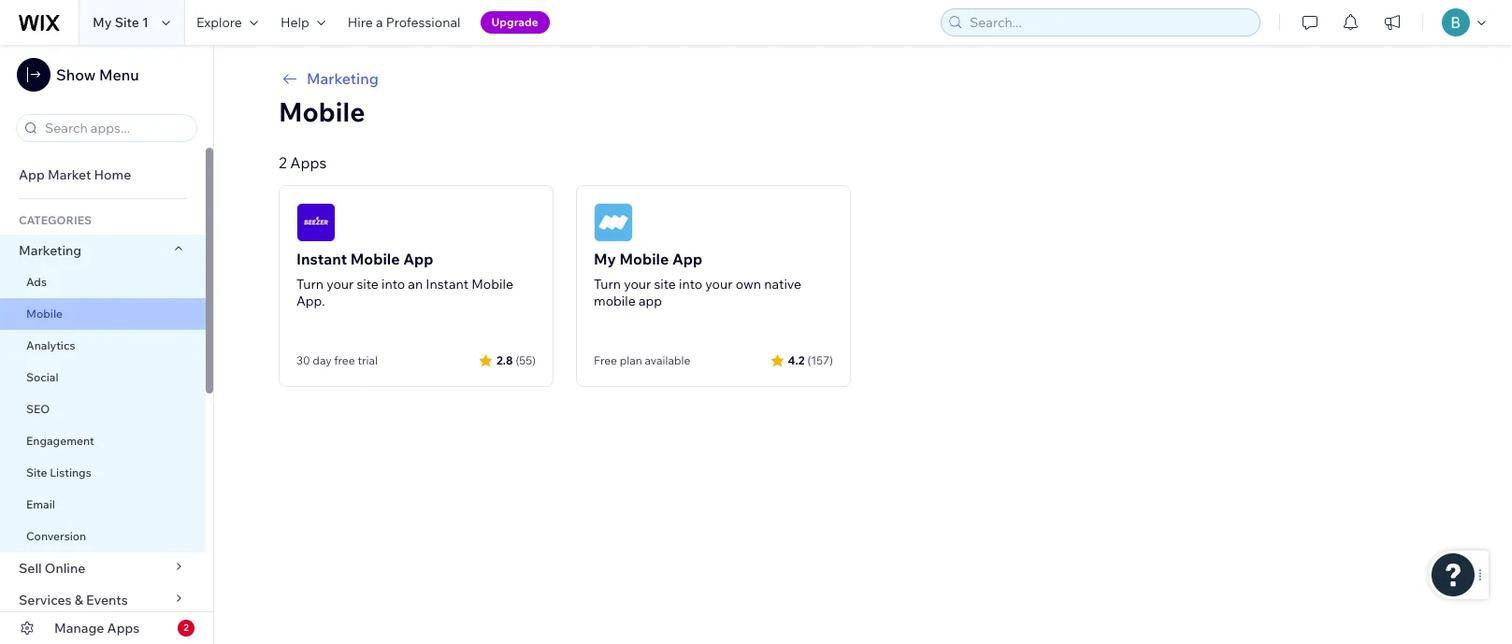 Task type: vqa. For each thing, say whether or not it's contained in the screenshot.
bottom Slider
no



Task type: locate. For each thing, give the bounding box(es) containing it.
1 vertical spatial 2
[[184, 622, 189, 634]]

2 into from the left
[[679, 276, 703, 293]]

into
[[382, 276, 405, 293], [679, 276, 703, 293]]

native
[[764, 276, 802, 293]]

0 vertical spatial apps
[[290, 153, 327, 172]]

2 horizontal spatial your
[[706, 276, 733, 293]]

1 horizontal spatial app
[[403, 250, 434, 268]]

2 for 2
[[184, 622, 189, 634]]

site right mobile
[[654, 276, 676, 293]]

mobile link
[[0, 298, 206, 330]]

site listings
[[26, 466, 91, 480]]

1 vertical spatial my
[[594, 250, 616, 268]]

site for my
[[654, 276, 676, 293]]

1 horizontal spatial apps
[[290, 153, 327, 172]]

turn
[[297, 276, 324, 293], [594, 276, 621, 293]]

marketing down categories
[[19, 242, 82, 259]]

trial
[[358, 354, 378, 368]]

turn left app
[[594, 276, 621, 293]]

hire
[[348, 14, 373, 31]]

my left 1
[[93, 14, 112, 31]]

0 horizontal spatial apps
[[107, 620, 140, 637]]

my mobile app logo image
[[594, 203, 633, 242]]

site listings link
[[0, 457, 206, 489]]

2 horizontal spatial app
[[673, 250, 703, 268]]

plan
[[620, 354, 642, 368]]

0 vertical spatial site
[[115, 14, 139, 31]]

1 horizontal spatial 2
[[279, 153, 287, 172]]

1 horizontal spatial your
[[624, 276, 651, 293]]

1 into from the left
[[382, 276, 405, 293]]

0 vertical spatial my
[[93, 14, 112, 31]]

app for my mobile app
[[673, 250, 703, 268]]

1 vertical spatial apps
[[107, 620, 140, 637]]

2 your from the left
[[624, 276, 651, 293]]

0 horizontal spatial site
[[26, 466, 47, 480]]

conversion
[[26, 529, 86, 544]]

free
[[594, 354, 617, 368]]

your right app.
[[327, 276, 354, 293]]

own
[[736, 276, 762, 293]]

app
[[19, 167, 45, 183], [403, 250, 434, 268], [673, 250, 703, 268]]

1 horizontal spatial my
[[594, 250, 616, 268]]

1 your from the left
[[327, 276, 354, 293]]

instant down instant mobile app  logo
[[297, 250, 347, 268]]

2 turn from the left
[[594, 276, 621, 293]]

help
[[281, 14, 309, 31]]

0 vertical spatial marketing link
[[279, 67, 1446, 90]]

your
[[327, 276, 354, 293], [624, 276, 651, 293], [706, 276, 733, 293]]

1 site from the left
[[357, 276, 379, 293]]

into for instant mobile app
[[382, 276, 405, 293]]

my inside my mobile app turn your site into your own native mobile app
[[594, 250, 616, 268]]

manage apps
[[54, 620, 140, 637]]

your for my
[[624, 276, 651, 293]]

my down my mobile app logo
[[594, 250, 616, 268]]

1 horizontal spatial site
[[115, 14, 139, 31]]

0 horizontal spatial into
[[382, 276, 405, 293]]

hire a professional
[[348, 14, 461, 31]]

1 vertical spatial marketing
[[19, 242, 82, 259]]

into inside instant mobile app turn your site into an instant mobile app.
[[382, 276, 405, 293]]

0 horizontal spatial your
[[327, 276, 354, 293]]

0 vertical spatial 2
[[279, 153, 287, 172]]

0 vertical spatial marketing
[[307, 69, 379, 88]]

2.8
[[497, 353, 513, 367]]

marketing down hire
[[307, 69, 379, 88]]

into left an
[[382, 276, 405, 293]]

turn for my
[[594, 276, 621, 293]]

2 site from the left
[[654, 276, 676, 293]]

apps up instant mobile app  logo
[[290, 153, 327, 172]]

hire a professional link
[[337, 0, 472, 45]]

site inside instant mobile app turn your site into an instant mobile app.
[[357, 276, 379, 293]]

app inside 'link'
[[19, 167, 45, 183]]

social link
[[0, 362, 206, 394]]

0 horizontal spatial 2
[[184, 622, 189, 634]]

day
[[313, 354, 332, 368]]

explore
[[196, 14, 242, 31]]

seo link
[[0, 394, 206, 426]]

app inside instant mobile app turn your site into an instant mobile app.
[[403, 250, 434, 268]]

services & events
[[19, 592, 128, 609]]

1 horizontal spatial turn
[[594, 276, 621, 293]]

1 vertical spatial site
[[26, 466, 47, 480]]

0 horizontal spatial marketing
[[19, 242, 82, 259]]

into inside my mobile app turn your site into your own native mobile app
[[679, 276, 703, 293]]

analytics
[[26, 339, 75, 353]]

apps for 2 apps
[[290, 153, 327, 172]]

1 turn from the left
[[297, 276, 324, 293]]

0 horizontal spatial my
[[93, 14, 112, 31]]

mobile
[[279, 95, 365, 128], [351, 250, 400, 268], [620, 250, 669, 268], [472, 276, 514, 293], [26, 307, 63, 321]]

marketing
[[307, 69, 379, 88], [19, 242, 82, 259]]

30 day free trial
[[297, 354, 378, 368]]

site up "email"
[[26, 466, 47, 480]]

home
[[94, 167, 131, 183]]

app market home link
[[0, 159, 206, 191]]

0 horizontal spatial marketing link
[[0, 235, 206, 267]]

your for instant
[[327, 276, 354, 293]]

0 horizontal spatial site
[[357, 276, 379, 293]]

marketing link
[[279, 67, 1446, 90], [0, 235, 206, 267]]

seo
[[26, 402, 50, 416]]

1 vertical spatial instant
[[426, 276, 469, 293]]

my for mobile
[[594, 250, 616, 268]]

my
[[93, 14, 112, 31], [594, 250, 616, 268]]

turn for instant
[[297, 276, 324, 293]]

instant mobile app  logo image
[[297, 203, 336, 242]]

site inside sidebar element
[[26, 466, 47, 480]]

site left an
[[357, 276, 379, 293]]

social
[[26, 370, 59, 384]]

1 horizontal spatial into
[[679, 276, 703, 293]]

(157)
[[808, 353, 834, 367]]

instant
[[297, 250, 347, 268], [426, 276, 469, 293]]

site left 1
[[115, 14, 139, 31]]

your inside instant mobile app turn your site into an instant mobile app.
[[327, 276, 354, 293]]

ads
[[26, 275, 47, 289]]

help button
[[269, 0, 337, 45]]

your left 'own'
[[706, 276, 733, 293]]

0 horizontal spatial turn
[[297, 276, 324, 293]]

turn inside my mobile app turn your site into your own native mobile app
[[594, 276, 621, 293]]

turn down instant mobile app  logo
[[297, 276, 324, 293]]

1 horizontal spatial site
[[654, 276, 676, 293]]

app inside my mobile app turn your site into your own native mobile app
[[673, 250, 703, 268]]

instant right an
[[426, 276, 469, 293]]

site inside my mobile app turn your site into your own native mobile app
[[654, 276, 676, 293]]

apps
[[290, 153, 327, 172], [107, 620, 140, 637]]

show menu button
[[17, 58, 139, 92]]

apps inside sidebar element
[[107, 620, 140, 637]]

0 horizontal spatial instant
[[297, 250, 347, 268]]

apps down the events
[[107, 620, 140, 637]]

your down my mobile app logo
[[624, 276, 651, 293]]

turn inside instant mobile app turn your site into an instant mobile app.
[[297, 276, 324, 293]]

into right app
[[679, 276, 703, 293]]

site
[[115, 14, 139, 31], [26, 466, 47, 480]]

1 horizontal spatial marketing link
[[279, 67, 1446, 90]]

3 your from the left
[[706, 276, 733, 293]]

2
[[279, 153, 287, 172], [184, 622, 189, 634]]

4.2
[[788, 353, 805, 367]]

upgrade
[[492, 15, 539, 29]]

site
[[357, 276, 379, 293], [654, 276, 676, 293]]

menu
[[99, 65, 139, 84]]

0 horizontal spatial app
[[19, 167, 45, 183]]

show
[[56, 65, 96, 84]]

2 inside sidebar element
[[184, 622, 189, 634]]



Task type: describe. For each thing, give the bounding box(es) containing it.
Search apps... field
[[39, 115, 191, 141]]

free
[[334, 354, 355, 368]]

professional
[[386, 14, 461, 31]]

engagement link
[[0, 426, 206, 457]]

my for site
[[93, 14, 112, 31]]

email link
[[0, 489, 206, 521]]

marketing inside sidebar element
[[19, 242, 82, 259]]

1 horizontal spatial instant
[[426, 276, 469, 293]]

instant mobile app turn your site into an instant mobile app.
[[297, 250, 514, 310]]

sell online
[[19, 560, 85, 577]]

mobile inside my mobile app turn your site into your own native mobile app
[[620, 250, 669, 268]]

(55)
[[516, 353, 536, 367]]

1 vertical spatial marketing link
[[0, 235, 206, 267]]

1
[[142, 14, 149, 31]]

sell online link
[[0, 553, 206, 585]]

2 apps
[[279, 153, 327, 172]]

an
[[408, 276, 423, 293]]

a
[[376, 14, 383, 31]]

upgrade button
[[480, 11, 550, 34]]

sell
[[19, 560, 42, 577]]

manage
[[54, 620, 104, 637]]

my mobile app turn your site into your own native mobile app
[[594, 250, 802, 310]]

market
[[48, 167, 91, 183]]

ads link
[[0, 267, 206, 298]]

4.2 (157)
[[788, 353, 834, 367]]

app for instant mobile app
[[403, 250, 434, 268]]

free plan available
[[594, 354, 691, 368]]

&
[[75, 592, 83, 609]]

show menu
[[56, 65, 139, 84]]

conversion link
[[0, 521, 206, 553]]

listings
[[50, 466, 91, 480]]

services & events link
[[0, 585, 206, 616]]

into for my mobile app
[[679, 276, 703, 293]]

mobile
[[594, 293, 636, 310]]

services
[[19, 592, 72, 609]]

available
[[645, 354, 691, 368]]

events
[[86, 592, 128, 609]]

app
[[639, 293, 662, 310]]

online
[[45, 560, 85, 577]]

30
[[297, 354, 310, 368]]

email
[[26, 498, 55, 512]]

app market home
[[19, 167, 131, 183]]

2 for 2 apps
[[279, 153, 287, 172]]

2.8 (55)
[[497, 353, 536, 367]]

app.
[[297, 293, 325, 310]]

categories
[[19, 213, 92, 227]]

apps for manage apps
[[107, 620, 140, 637]]

sidebar element
[[0, 45, 214, 645]]

0 vertical spatial instant
[[297, 250, 347, 268]]

Search... field
[[964, 9, 1254, 36]]

site for instant
[[357, 276, 379, 293]]

1 horizontal spatial marketing
[[307, 69, 379, 88]]

analytics link
[[0, 330, 206, 362]]

my site 1
[[93, 14, 149, 31]]

engagement
[[26, 434, 94, 448]]

mobile inside sidebar element
[[26, 307, 63, 321]]



